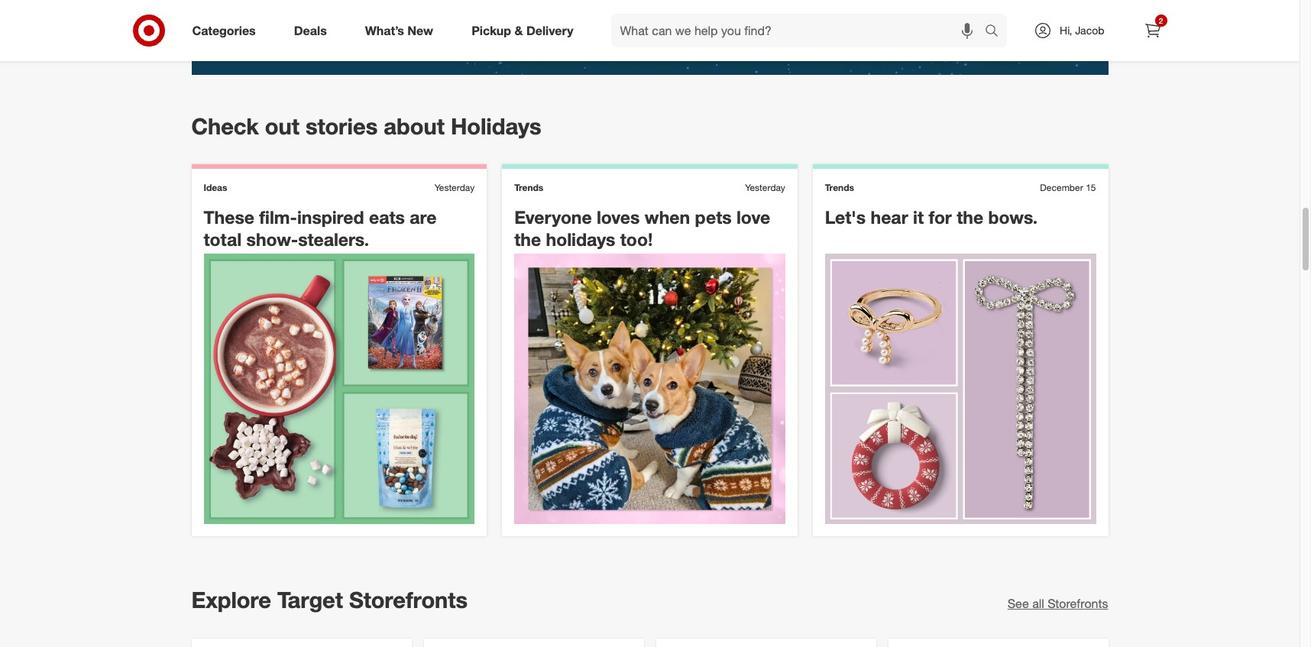 Task type: locate. For each thing, give the bounding box(es) containing it.
1 yesterday from the left
[[435, 182, 475, 193]]

yesterday
[[435, 182, 475, 193], [746, 182, 786, 193]]

all
[[1033, 597, 1045, 612]]

pickup
[[472, 23, 511, 38]]

yesterday for these film-inspired eats are total show-stealers.
[[435, 182, 475, 193]]

0 horizontal spatial the
[[515, 229, 541, 250]]

december
[[1041, 182, 1084, 193]]

these film-inspired eats are total show-stealers.
[[204, 207, 437, 250]]

trends
[[515, 182, 544, 193], [825, 182, 855, 193]]

the shortest day - by  susan cooper (hardcover), the tomten - by  astrid lindgren (paperback), the shortest day - by  wendy pfeffer (paperback) image
[[191, 0, 1109, 75]]

trends for everyone loves when pets love the holidays too!
[[515, 182, 544, 193]]

see
[[1008, 597, 1029, 612]]

search
[[978, 24, 1015, 39]]

yesterday up "love"
[[746, 182, 786, 193]]

1 horizontal spatial yesterday
[[746, 182, 786, 193]]

deals
[[294, 23, 327, 38]]

inspired
[[297, 207, 364, 228]]

15
[[1086, 182, 1097, 193]]

trends up the let's
[[825, 182, 855, 193]]

trends for let's hear it for the bows.
[[825, 182, 855, 193]]

2 trends from the left
[[825, 182, 855, 193]]

0 horizontal spatial trends
[[515, 182, 544, 193]]

2 yesterday from the left
[[746, 182, 786, 193]]

storefronts
[[349, 587, 468, 614], [1048, 597, 1109, 612]]

1 horizontal spatial storefronts
[[1048, 597, 1109, 612]]

the
[[957, 207, 984, 228], [515, 229, 541, 250]]

1 horizontal spatial trends
[[825, 182, 855, 193]]

the right for
[[957, 207, 984, 228]]

hear
[[871, 207, 909, 228]]

loves
[[597, 207, 640, 228]]

search button
[[978, 14, 1015, 50]]

total
[[204, 229, 242, 250]]

holidays
[[546, 229, 616, 250]]

hi, jacob
[[1060, 24, 1105, 37]]

yesterday up are
[[435, 182, 475, 193]]

everyone loves when pets love the holidays too! image
[[515, 254, 786, 525]]

december 15
[[1041, 182, 1097, 193]]

storefronts for explore target storefronts
[[349, 587, 468, 614]]

1 trends from the left
[[515, 182, 544, 193]]

storefronts for see all storefronts
[[1048, 597, 1109, 612]]

what's
[[365, 23, 404, 38]]

0 horizontal spatial storefronts
[[349, 587, 468, 614]]

see all storefronts
[[1008, 597, 1109, 612]]

&
[[515, 23, 523, 38]]

the down everyone
[[515, 229, 541, 250]]

about
[[384, 112, 445, 140]]

yesterday for everyone loves when pets love the holidays too!
[[746, 182, 786, 193]]

these
[[204, 207, 255, 228]]

stealers.
[[298, 229, 369, 250]]

target
[[277, 587, 343, 614]]

0 horizontal spatial yesterday
[[435, 182, 475, 193]]

what's new
[[365, 23, 434, 38]]

show-
[[247, 229, 298, 250]]

trends up everyone
[[515, 182, 544, 193]]



Task type: describe. For each thing, give the bounding box(es) containing it.
explore
[[191, 587, 271, 614]]

let's
[[825, 207, 866, 228]]

these film-inspired eats are total show-stealers. image
[[204, 254, 475, 525]]

it
[[913, 207, 924, 228]]

stories
[[306, 112, 378, 140]]

are
[[410, 207, 437, 228]]

categories
[[192, 23, 256, 38]]

out
[[265, 112, 300, 140]]

check
[[191, 112, 259, 140]]

eats
[[369, 207, 405, 228]]

everyone
[[515, 207, 592, 228]]

when
[[645, 207, 690, 228]]

pickup & delivery
[[472, 23, 574, 38]]

let's hear it for the bows.
[[825, 207, 1038, 228]]

film-
[[259, 207, 297, 228]]

1 horizontal spatial the
[[957, 207, 984, 228]]

2 link
[[1136, 14, 1170, 47]]

ideas
[[204, 182, 227, 193]]

hi,
[[1060, 24, 1073, 37]]

for
[[929, 207, 952, 228]]

love
[[737, 207, 771, 228]]

new
[[408, 23, 434, 38]]

pickup & delivery link
[[459, 14, 593, 47]]

holidays
[[451, 112, 542, 140]]

explore target storefronts
[[191, 587, 468, 614]]

let's hear it for the bows. image
[[825, 254, 1097, 525]]

2
[[1159, 16, 1164, 25]]

see all storefronts link
[[1008, 596, 1109, 613]]

pets
[[695, 207, 732, 228]]

bows.
[[989, 207, 1038, 228]]

everyone loves when pets love the holidays too!
[[515, 207, 771, 250]]

the inside everyone loves when pets love the holidays too!
[[515, 229, 541, 250]]

categories link
[[179, 14, 275, 47]]

jacob
[[1076, 24, 1105, 37]]

too!
[[621, 229, 653, 250]]

what's new link
[[352, 14, 453, 47]]

delivery
[[527, 23, 574, 38]]

deals link
[[281, 14, 346, 47]]

check out stories about holidays
[[191, 112, 542, 140]]

What can we help you find? suggestions appear below search field
[[611, 14, 989, 47]]



Task type: vqa. For each thing, say whether or not it's contained in the screenshot.
the right the the
yes



